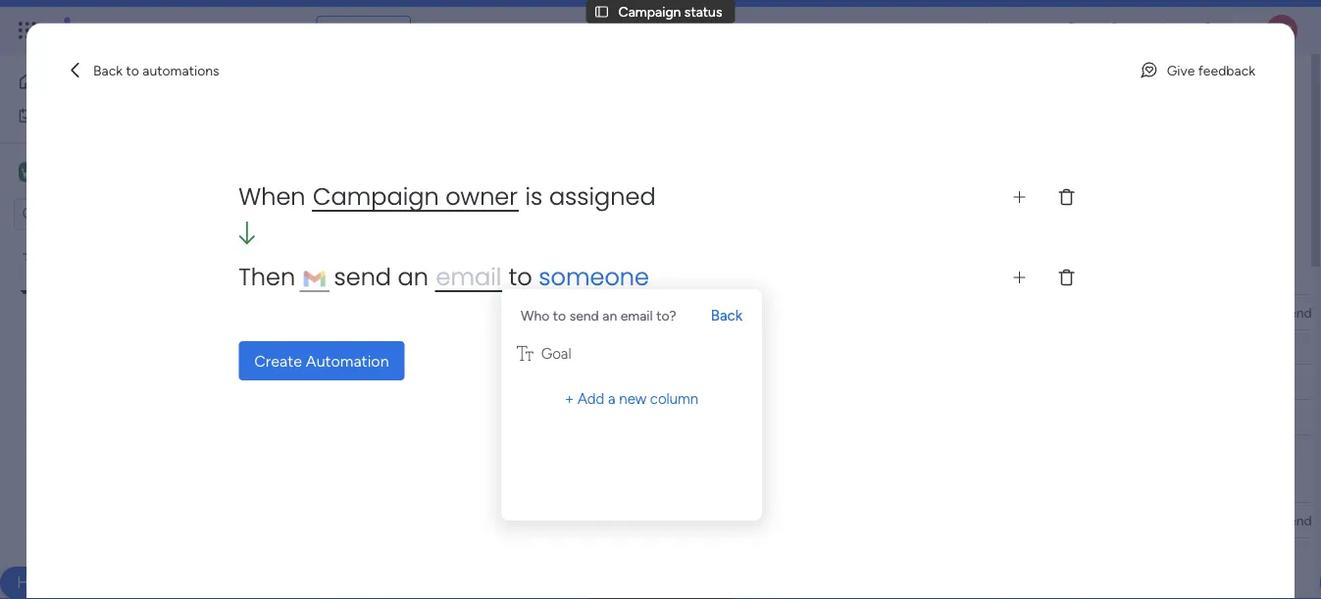 Task type: vqa. For each thing, say whether or not it's contained in the screenshot.
when campaign owner is assigned at the left top
yes



Task type: describe. For each thing, give the bounding box(es) containing it.
1 vertical spatial owner
[[680, 304, 718, 321]]

start
[[605, 339, 633, 356]]

Few tips to help you make the most of this template :) field
[[333, 262, 825, 287]]

➡️
[[637, 339, 650, 356]]

most
[[609, 262, 655, 287]]

sam green image
[[1266, 15, 1298, 46]]

add you own campaign
[[371, 547, 515, 564]]

hi
[[371, 339, 384, 356]]

give feedback link
[[1132, 54, 1264, 86]]

0 horizontal spatial email
[[436, 261, 501, 294]]

give feedback
[[1167, 62, 1256, 79]]

2 campaign owner field from the top
[[609, 510, 723, 531]]

see plans button
[[317, 16, 411, 45]]

the
[[576, 262, 605, 287]]

filter
[[632, 200, 662, 216]]

here
[[478, 339, 506, 356]]

back to automations
[[93, 62, 219, 79]]

👋
[[428, 339, 441, 356]]

0 horizontal spatial you
[[399, 547, 422, 564]]

person
[[541, 200, 582, 216]]

campaign status
[[619, 3, 722, 20]]

2 vertical spatial owner
[[680, 512, 718, 529]]

status
[[685, 3, 722, 20]]

my work image
[[18, 106, 35, 124]]

home button
[[12, 66, 211, 97]]

home
[[45, 73, 83, 90]]

back link
[[711, 307, 743, 325]]

few tips to help you make the most of this template :)
[[337, 262, 820, 287]]

create automation
[[254, 352, 389, 370]]

goal
[[541, 345, 571, 362]]

requests
[[195, 351, 249, 367]]

management
[[198, 19, 305, 41]]

this
[[682, 262, 715, 287]]

send an email to someone
[[328, 261, 649, 294]]

make
[[519, 262, 571, 287]]

search everything image
[[1155, 21, 1174, 40]]

is
[[525, 181, 543, 213]]

1 campaign owner from the top
[[614, 304, 718, 321]]

1 horizontal spatial add
[[578, 390, 605, 408]]

dapulse text column image
[[517, 345, 533, 362]]

to up who
[[509, 261, 532, 294]]

person button
[[509, 192, 594, 224]]

upcoming campaigns
[[337, 470, 539, 495]]

v2 search image
[[425, 197, 439, 219]]

+ add a new column
[[565, 390, 698, 408]]

inbox image
[[1020, 21, 1040, 40]]

0 horizontal spatial add
[[371, 547, 396, 564]]

who to send an email to?
[[521, 307, 676, 324]]

campaign inside campaign ideas and requests "list box"
[[68, 351, 130, 367]]

automation
[[306, 352, 389, 370]]

someone
[[539, 261, 649, 294]]

to?
[[656, 307, 676, 324]]

see
[[343, 22, 367, 39]]

template
[[719, 262, 802, 287]]

1 account from the top
[[785, 304, 837, 321]]

big left arrow image
[[239, 222, 256, 245]]

few
[[337, 262, 372, 287]]

click
[[445, 339, 475, 356]]

2 account from the top
[[785, 512, 837, 529]]

1 account field from the top
[[780, 302, 842, 323]]

2
[[563, 346, 569, 358]]

to right "here"
[[509, 339, 522, 356]]

Upcoming campaigns field
[[333, 470, 544, 495]]

column
[[650, 390, 698, 408]]

upcoming
[[337, 470, 431, 495]]

campaigns
[[435, 470, 539, 495]]

automations
[[142, 62, 219, 79]]

back for back
[[711, 307, 743, 325]]

campaign ideas and requests list box
[[0, 238, 250, 599]]

item
[[337, 200, 365, 216]]

help image
[[1198, 21, 1217, 40]]

back for back to automations
[[93, 62, 123, 79]]

invite members image
[[1063, 21, 1083, 40]]



Task type: locate. For each thing, give the bounding box(es) containing it.
2 campaign owner from the top
[[614, 512, 718, 529]]

back down the 'monday'
[[93, 62, 123, 79]]

0 vertical spatial campaign owner field
[[609, 302, 723, 323]]

campaign owner
[[614, 304, 718, 321], [614, 512, 718, 529]]

send down item
[[334, 261, 391, 294]]

campaign
[[619, 3, 681, 20], [313, 181, 439, 213], [614, 304, 677, 321], [68, 351, 130, 367], [614, 512, 677, 529]]

send up the how
[[570, 307, 599, 324]]

filter button
[[600, 192, 693, 224]]

ideas
[[134, 351, 166, 367]]

new item button
[[297, 192, 373, 224]]

None field
[[1276, 302, 1321, 323], [1276, 510, 1321, 531], [1276, 302, 1321, 323], [1276, 510, 1321, 531]]

of
[[660, 262, 677, 287]]

feedback
[[1198, 62, 1256, 79]]

1 campaign owner field from the top
[[609, 302, 723, 323]]

1 vertical spatial account
[[785, 512, 837, 529]]

then
[[239, 261, 302, 294]]

0 vertical spatial you
[[481, 262, 515, 287]]

monday
[[87, 19, 155, 41]]

own
[[426, 547, 452, 564]]

angle down image
[[383, 201, 392, 215]]

1 vertical spatial account field
[[780, 510, 842, 531]]

2 account field from the top
[[780, 510, 842, 531]]

0 horizontal spatial an
[[398, 261, 429, 294]]

campaign ideas and requests
[[68, 351, 249, 367]]

Campaign owner field
[[609, 302, 723, 323], [609, 510, 723, 531]]

1 vertical spatial email
[[621, 307, 653, 324]]

notifications image
[[977, 21, 997, 40]]

0 vertical spatial back
[[93, 62, 123, 79]]

1 horizontal spatial send
[[570, 307, 599, 324]]

you
[[481, 262, 515, 287], [399, 547, 422, 564]]

create automation button
[[239, 341, 405, 381]]

0 vertical spatial email
[[436, 261, 501, 294]]

add left own
[[371, 547, 396, 564]]

0 vertical spatial account field
[[780, 302, 842, 323]]

workspace image
[[22, 161, 35, 183]]

0 vertical spatial add
[[578, 390, 605, 408]]

see plans
[[343, 22, 402, 39]]

and
[[169, 351, 192, 367]]

0 horizontal spatial send
[[334, 261, 391, 294]]

email left to?
[[621, 307, 653, 324]]

add left a
[[578, 390, 605, 408]]

1 vertical spatial you
[[399, 547, 422, 564]]

when campaign owner is assigned
[[239, 181, 656, 213]]

back
[[93, 62, 123, 79], [711, 307, 743, 325]]

Account field
[[780, 302, 842, 323], [780, 510, 842, 531]]

you inside field
[[481, 262, 515, 287]]

account
[[785, 304, 837, 321], [785, 512, 837, 529]]

caret down image
[[21, 285, 28, 299]]

to right who
[[553, 307, 566, 324]]

an up start
[[603, 307, 617, 324]]

1 vertical spatial campaign owner field
[[609, 510, 723, 531]]

tips
[[377, 262, 410, 287]]

to right the how
[[588, 339, 601, 356]]

send
[[334, 261, 391, 294], [570, 307, 599, 324]]

email
[[436, 261, 501, 294], [621, 307, 653, 324]]

0 vertical spatial account
[[785, 304, 837, 321]]

create
[[254, 352, 302, 370]]

workspace image
[[19, 161, 38, 183]]

back inside button
[[93, 62, 123, 79]]

a
[[608, 390, 616, 408]]

1 vertical spatial add
[[371, 547, 396, 564]]

plans
[[370, 22, 402, 39]]

to down the 'monday'
[[126, 62, 139, 79]]

1 horizontal spatial email
[[621, 307, 653, 324]]

new item
[[305, 200, 365, 216]]

monday work management
[[87, 19, 305, 41]]

0 vertical spatial campaign owner
[[614, 304, 718, 321]]

Search field
[[439, 194, 498, 222]]

0 horizontal spatial back
[[93, 62, 123, 79]]

back down this
[[711, 307, 743, 325]]

help button
[[0, 567, 69, 599]]

1 horizontal spatial an
[[603, 307, 617, 324]]

work
[[158, 19, 194, 41]]

assigned
[[549, 181, 656, 213]]

1 vertical spatial back
[[711, 307, 743, 325]]

email down search field
[[436, 261, 501, 294]]

you right the help
[[481, 262, 515, 287]]

give feedback button
[[1132, 54, 1264, 86]]

give
[[1167, 62, 1195, 79]]

help
[[437, 262, 477, 287]]

apps image
[[1107, 21, 1126, 40]]

to inside field
[[415, 262, 433, 287]]

campaign
[[455, 547, 515, 564]]

1 vertical spatial send
[[570, 307, 599, 324]]

1 horizontal spatial back
[[711, 307, 743, 325]]

an
[[398, 261, 429, 294], [603, 307, 617, 324]]

help
[[17, 573, 52, 593]]

:)
[[807, 262, 820, 287]]

you left own
[[399, 547, 422, 564]]

0 vertical spatial send
[[334, 261, 391, 294]]

an left the help
[[398, 261, 429, 294]]

1 vertical spatial campaign owner
[[614, 512, 718, 529]]

how
[[559, 339, 585, 356]]

hi there! 👋  click here to learn how to start ➡️
[[371, 339, 650, 356]]

to inside button
[[126, 62, 139, 79]]

there!
[[388, 339, 424, 356]]

new
[[305, 200, 334, 216]]

new
[[619, 390, 647, 408]]

learn
[[526, 339, 555, 356]]

+
[[565, 390, 574, 408]]

option
[[0, 241, 250, 245]]

2 button
[[526, 330, 590, 365]]

who
[[521, 307, 550, 324]]

to
[[126, 62, 139, 79], [509, 261, 532, 294], [415, 262, 433, 287], [553, 307, 566, 324], [509, 339, 522, 356], [588, 339, 601, 356]]

owner
[[446, 181, 518, 213], [680, 304, 718, 321], [680, 512, 718, 529]]

0 vertical spatial an
[[398, 261, 429, 294]]

0 vertical spatial owner
[[446, 181, 518, 213]]

back to automations button
[[58, 54, 227, 86]]

to right "tips"
[[415, 262, 433, 287]]

add
[[578, 390, 605, 408], [371, 547, 396, 564]]

1 horizontal spatial you
[[481, 262, 515, 287]]

select product image
[[18, 21, 37, 40]]

1 vertical spatial an
[[603, 307, 617, 324]]

when
[[239, 181, 306, 213]]



